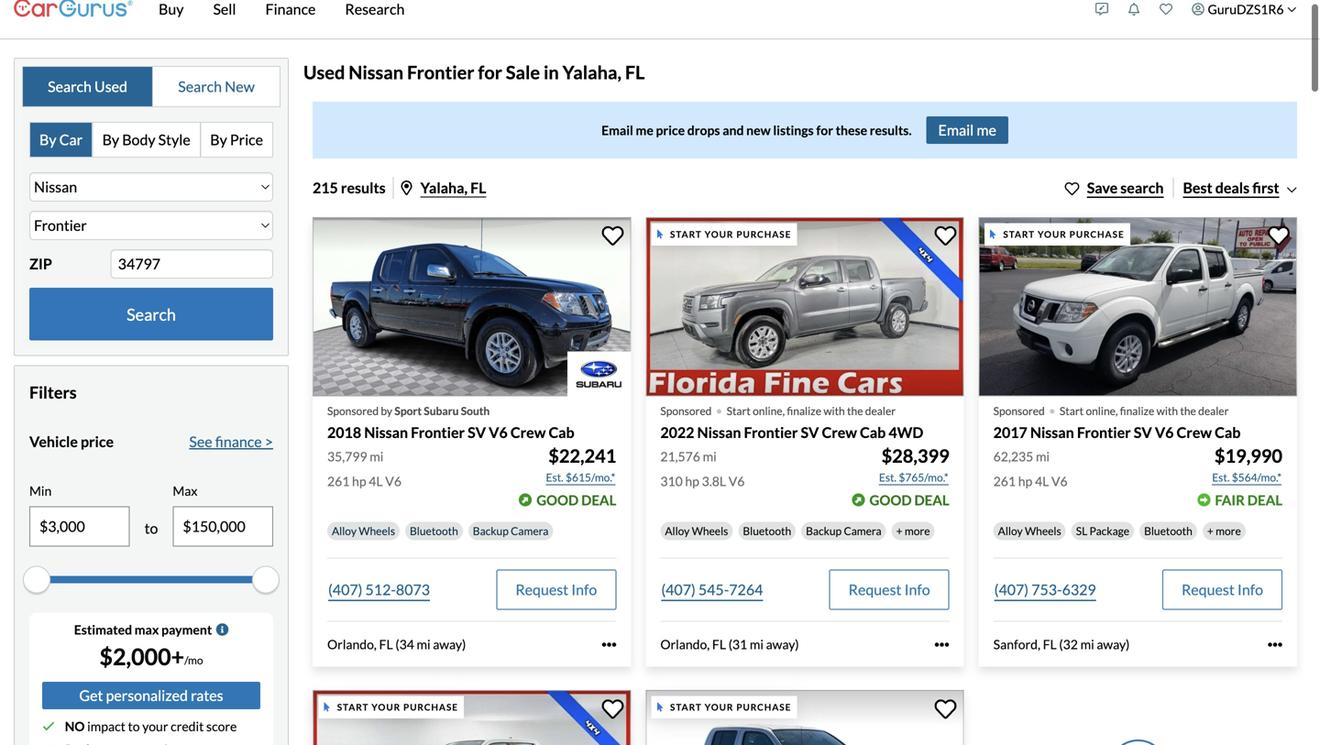 Task type: vqa. For each thing, say whether or not it's contained in the screenshot.
EXTERIOR inside the Exterior color Quicksilver Metallic
no



Task type: describe. For each thing, give the bounding box(es) containing it.
fl for $28,399
[[712, 637, 726, 652]]

start your purchase for the brilliant silver metallic 2021 nissan frontier sv crew cab rwd pickup truck 4x2 9-speed automatic image
[[670, 702, 791, 713]]

· for $19,990
[[1048, 393, 1056, 426]]

magnetic black 2018 nissan frontier sv v6 crew cab pickup truck 4x2 5-speed automatic overdrive image
[[313, 217, 631, 396]]

away) for $28,399
[[766, 637, 799, 652]]

purchase for mouse pointer image for $28,399
[[736, 229, 791, 240]]

finance button
[[251, 0, 330, 39]]

with for $28,399
[[824, 404, 845, 417]]

request for $28,399
[[849, 581, 902, 599]]

(34
[[395, 637, 414, 652]]

gurudzs1r6
[[1208, 1, 1284, 17]]

start inside "sponsored · start online, finalize with the dealer 2022 nissan frontier sv crew cab 4wd"
[[727, 404, 751, 417]]

request info button for $28,399
[[829, 570, 949, 610]]

cargurus logo homepage link image
[[14, 0, 133, 35]]

dealer for $28,399
[[865, 404, 896, 417]]

sell
[[213, 0, 236, 18]]

· for $28,399
[[715, 393, 723, 426]]

info circle image
[[216, 623, 229, 636]]

impact
[[87, 719, 125, 734]]

$28,399 est. $765/mo.*
[[879, 445, 949, 484]]

mi right (31
[[750, 637, 764, 652]]

save search
[[1087, 179, 1164, 197]]

in
[[544, 61, 559, 83]]

(407) 753-6329 button
[[993, 570, 1097, 610]]

search button
[[29, 288, 273, 341]]

info for $19,990
[[1237, 581, 1263, 599]]

alloy for $22,241
[[332, 524, 357, 538]]

good for sport subaru south
[[536, 492, 579, 508]]

6329
[[1062, 581, 1096, 599]]

wheels for $19,990
[[1025, 524, 1061, 538]]

35,799 mi 261 hp 4l v6
[[327, 449, 401, 489]]

crew inside sponsored by sport subaru south 2018 nissan frontier sv v6 crew cab
[[511, 423, 546, 441]]

yalaha, fl
[[420, 179, 486, 197]]

camera for ·
[[844, 524, 882, 538]]

1 check image from the top
[[42, 720, 55, 733]]

4wd
[[889, 423, 923, 441]]

sell button
[[198, 0, 251, 39]]

deal for $28,399
[[914, 492, 949, 508]]

(32
[[1059, 637, 1078, 652]]

more for $19,990
[[1216, 524, 1241, 538]]

get
[[79, 686, 103, 704]]

your for white 2017 nissan frontier sv v6 crew cab pickup truck 4x2 5-speed automatic image
[[1038, 229, 1067, 240]]

package
[[1090, 524, 1129, 538]]

sl
[[1076, 524, 1087, 538]]

Max text field
[[174, 507, 272, 546]]

$564/mo.*
[[1232, 471, 1282, 484]]

the for $19,990
[[1180, 404, 1196, 417]]

v6 inside sponsored · start online, finalize with the dealer 2017 nissan frontier sv v6 crew cab
[[1155, 423, 1174, 441]]

search
[[1121, 179, 1164, 197]]

email me price drops and new listings for these results.
[[601, 122, 912, 138]]

research button
[[330, 0, 419, 39]]

cargurus logo homepage link link
[[14, 0, 133, 35]]

backup camera for ·
[[806, 524, 882, 538]]

subaru
[[424, 404, 459, 417]]

by body style
[[102, 131, 190, 149]]

with for $19,990
[[1157, 404, 1178, 417]]

est. for $22,241
[[546, 471, 564, 484]]

sponsored by sport subaru south 2018 nissan frontier sv v6 crew cab
[[327, 404, 574, 441]]

good for ·
[[870, 492, 912, 508]]

$22,241 est. $615/mo.*
[[546, 445, 616, 484]]

request info for $28,399
[[849, 581, 930, 599]]

$615/mo.*
[[566, 471, 615, 484]]

(407) 512-8073 button
[[327, 570, 431, 610]]

215 results
[[313, 179, 386, 197]]

est. $615/mo.* button
[[545, 469, 616, 487]]

body
[[122, 131, 155, 149]]

away) for $22,241
[[433, 637, 466, 652]]

by for by body style
[[102, 131, 119, 149]]

est. for $28,399
[[879, 471, 897, 484]]

1 horizontal spatial to
[[144, 519, 158, 537]]

$28,399
[[882, 445, 949, 467]]

hp for $28,399
[[685, 474, 699, 489]]

2 start your purchase link from the left
[[646, 690, 968, 745]]

by car tab
[[30, 123, 93, 157]]

get personalized rates
[[79, 686, 223, 704]]

orlando, for ·
[[660, 637, 710, 652]]

gurudzs1r6 menu
[[1086, 0, 1306, 35]]

used nissan frontier for sale in yalaha, fl
[[303, 61, 645, 83]]

rates
[[191, 686, 223, 704]]

by body style tab
[[93, 123, 201, 157]]

1 horizontal spatial price
[[656, 122, 685, 138]]

v6 inside sponsored by sport subaru south 2018 nissan frontier sv v6 crew cab
[[489, 423, 508, 441]]

ellipsis h image for $19,990
[[1268, 637, 1283, 652]]

sv inside sponsored by sport subaru south 2018 nissan frontier sv v6 crew cab
[[468, 423, 486, 441]]

frontier inside "sponsored · start online, finalize with the dealer 2022 nissan frontier sv crew cab 4wd"
[[744, 423, 798, 441]]

sv for $28,399
[[801, 423, 819, 441]]

south
[[461, 404, 490, 417]]

no
[[65, 719, 85, 734]]

mouse pointer image for $28,399
[[657, 230, 663, 239]]

$765/mo.*
[[899, 471, 949, 484]]

fair deal
[[1215, 492, 1283, 508]]

start your purchase for 'gun metallic 2022 nissan frontier sv crew cab 4wd pickup truck four-wheel drive automatic' 'image'
[[670, 229, 791, 240]]

camera for sport subaru south
[[511, 524, 548, 538]]

(407) 753-6329
[[994, 581, 1096, 599]]

brilliant silver metallic 2021 nissan frontier sv crew cab rwd pickup truck 4x2 9-speed automatic image
[[646, 690, 964, 745]]

(407) for $19,990
[[994, 581, 1029, 599]]

email for email me price drops and new listings for these results.
[[601, 122, 633, 138]]

1 horizontal spatial for
[[816, 122, 833, 138]]

cab inside sponsored · start online, finalize with the dealer 2017 nissan frontier sv v6 crew cab
[[1215, 423, 1241, 441]]

2 check image from the top
[[42, 743, 55, 745]]

finance
[[265, 0, 316, 18]]

62,235 mi 261 hp 4l v6
[[993, 449, 1068, 489]]

0 horizontal spatial to
[[128, 719, 140, 734]]

search used
[[48, 78, 127, 95]]

search for search new
[[178, 78, 222, 95]]

mi right "(32"
[[1080, 637, 1094, 652]]

545-
[[698, 581, 729, 599]]

1 horizontal spatial used
[[303, 61, 345, 83]]

map marker alt image
[[401, 181, 412, 195]]

$22,241
[[548, 445, 616, 467]]

+ more for $19,990
[[1207, 524, 1241, 538]]

email me
[[938, 121, 996, 139]]

and
[[723, 122, 744, 138]]

ZIP telephone field
[[111, 249, 273, 279]]

personalized
[[106, 686, 188, 704]]

by for by car
[[39, 131, 56, 149]]

alloy for $28,399
[[665, 524, 690, 538]]

buy button
[[144, 0, 198, 39]]

(31
[[729, 637, 747, 652]]

+ more for $28,399
[[896, 524, 930, 538]]

me for email me price drops and new listings for these results.
[[636, 122, 653, 138]]

backup for ·
[[806, 524, 842, 538]]

white 2017 nissan frontier sv v6 crew cab pickup truck 4x2 5-speed automatic image
[[979, 217, 1297, 396]]

310
[[660, 474, 683, 489]]

7264
[[729, 581, 763, 599]]

cab inside "sponsored · start online, finalize with the dealer 2022 nissan frontier sv crew cab 4wd"
[[860, 423, 886, 441]]

filters
[[29, 382, 77, 403]]

price
[[230, 131, 263, 149]]

$2,000+
[[99, 643, 184, 670]]

sale
[[506, 61, 540, 83]]

zip
[[29, 255, 52, 273]]

mouse pointer image
[[324, 703, 330, 712]]

buy
[[159, 0, 184, 18]]

request info for $19,990
[[1182, 581, 1263, 599]]

3.8l
[[702, 474, 726, 489]]

new
[[746, 122, 771, 138]]

research
[[345, 0, 405, 18]]

0 horizontal spatial yalaha,
[[420, 179, 468, 197]]

min
[[29, 483, 52, 499]]

orlando, for by
[[327, 637, 377, 652]]

by
[[381, 404, 392, 417]]

results
[[341, 179, 386, 197]]

your for the brilliant silver metallic 2021 nissan frontier sv crew cab rwd pickup truck 4x2 9-speed automatic image
[[705, 702, 734, 713]]

8073
[[396, 581, 430, 599]]

style
[[158, 131, 190, 149]]

deal for $22,241
[[581, 492, 616, 508]]

dealer for $19,990
[[1198, 404, 1229, 417]]

wheels for $22,241
[[359, 524, 395, 538]]

4l for by
[[369, 474, 383, 489]]

finance
[[215, 433, 262, 451]]

$19,990 est. $564/mo.*
[[1212, 445, 1283, 484]]

chevron down image
[[1287, 4, 1297, 14]]

alloy wheels for $22,241
[[332, 524, 395, 538]]

payment
[[161, 622, 212, 637]]

car
[[59, 131, 83, 149]]

Min text field
[[30, 507, 129, 546]]

score
[[206, 719, 237, 734]]

good deal for sport subaru south
[[536, 492, 616, 508]]

mi inside "21,576 mi 310 hp 3.8l v6"
[[703, 449, 717, 464]]

gun metallic 2022 nissan frontier sv crew cab 4wd pickup truck four-wheel drive automatic image
[[646, 217, 964, 396]]

start for glacier white 2022 nissan frontier sv crew cab 4wd pickup truck four-wheel drive automatic "image"
[[337, 702, 369, 713]]

max
[[135, 622, 159, 637]]

orlando, fl (31 mi away)
[[660, 637, 799, 652]]

hp for $19,990
[[1018, 474, 1032, 489]]

1 start your purchase link from the left
[[313, 690, 635, 745]]

1 horizontal spatial yalaha,
[[563, 61, 622, 83]]

frontier inside sponsored by sport subaru south 2018 nissan frontier sv v6 crew cab
[[411, 423, 465, 441]]

vehicle
[[29, 433, 78, 451]]

email me button
[[926, 116, 1008, 144]]

+ for $28,399
[[896, 524, 903, 538]]

crew inside "sponsored · start online, finalize with the dealer 2022 nissan frontier sv crew cab 4wd"
[[822, 423, 857, 441]]



Task type: locate. For each thing, give the bounding box(es) containing it.
with inside sponsored · start online, finalize with the dealer 2017 nissan frontier sv v6 crew cab
[[1157, 404, 1178, 417]]

bluetooth up 8073
[[410, 524, 458, 538]]

1 horizontal spatial good
[[870, 492, 912, 508]]

0 horizontal spatial bluetooth
[[410, 524, 458, 538]]

see finance > link
[[189, 431, 273, 453]]

bluetooth right package
[[1144, 524, 1193, 538]]

est. $765/mo.* button
[[878, 469, 949, 487]]

good deal down the est. $765/mo.* button
[[870, 492, 949, 508]]

· inside sponsored · start online, finalize with the dealer 2017 nissan frontier sv v6 crew cab
[[1048, 393, 1056, 426]]

est. inside $19,990 est. $564/mo.*
[[1212, 471, 1230, 484]]

1 horizontal spatial bluetooth
[[743, 524, 791, 538]]

backup
[[473, 524, 509, 538], [806, 524, 842, 538]]

bluetooth up "7264"
[[743, 524, 791, 538]]

gurudzs1r6 menu item
[[1182, 0, 1306, 35]]

request info
[[515, 581, 597, 599], [849, 581, 930, 599], [1182, 581, 1263, 599]]

2 horizontal spatial deal
[[1247, 492, 1283, 508]]

more
[[905, 524, 930, 538], [1216, 524, 1241, 538]]

0 horizontal spatial with
[[824, 404, 845, 417]]

2 + more from the left
[[1207, 524, 1241, 538]]

fl for $22,241
[[379, 637, 393, 652]]

1 vertical spatial to
[[128, 719, 140, 734]]

mi up the 3.8l
[[703, 449, 717, 464]]

1 horizontal spatial deal
[[914, 492, 949, 508]]

2 camera from the left
[[844, 524, 882, 538]]

2 est. from the left
[[879, 471, 897, 484]]

1 horizontal spatial ·
[[1048, 393, 1056, 426]]

0 horizontal spatial request info button
[[496, 570, 616, 610]]

start for the brilliant silver metallic 2021 nissan frontier sv crew cab rwd pickup truck 4x2 9-speed automatic image
[[670, 702, 702, 713]]

alloy down the 62,235 mi 261 hp 4l v6
[[998, 524, 1023, 538]]

alloy wheels for $19,990
[[998, 524, 1061, 538]]

online, for $28,399
[[753, 404, 785, 417]]

search left new
[[178, 78, 222, 95]]

email for email me
[[938, 121, 974, 139]]

v6 inside the 62,235 mi 261 hp 4l v6
[[1051, 474, 1068, 489]]

good deal for ·
[[870, 492, 949, 508]]

v6 for $22,241
[[385, 474, 401, 489]]

1 info from the left
[[571, 581, 597, 599]]

me
[[977, 121, 996, 139], [636, 122, 653, 138]]

3 bluetooth from the left
[[1144, 524, 1193, 538]]

512-
[[365, 581, 396, 599]]

3 ellipsis h image from the left
[[1268, 637, 1283, 652]]

mouse pointer image for $19,990
[[990, 230, 996, 239]]

+ down the est. $765/mo.* button
[[896, 524, 903, 538]]

2 horizontal spatial crew
[[1177, 423, 1212, 441]]

(407) left 753-
[[994, 581, 1029, 599]]

2 cab from the left
[[860, 423, 886, 441]]

cab left 4wd
[[860, 423, 886, 441]]

listings
[[773, 122, 814, 138]]

bluetooth for sport subaru south
[[410, 524, 458, 538]]

1 horizontal spatial 261
[[993, 474, 1016, 489]]

good deal
[[536, 492, 616, 508], [870, 492, 949, 508]]

1 wheels from the left
[[359, 524, 395, 538]]

1 horizontal spatial online,
[[1086, 404, 1118, 417]]

alloy wheels left sl
[[998, 524, 1061, 538]]

3 crew from the left
[[1177, 423, 1212, 441]]

results.
[[870, 122, 912, 138]]

1 (407) from the left
[[328, 581, 363, 599]]

4l for ·
[[1035, 474, 1049, 489]]

1 est. from the left
[[546, 471, 564, 484]]

cab inside sponsored by sport subaru south 2018 nissan frontier sv v6 crew cab
[[549, 423, 574, 441]]

by car
[[39, 131, 83, 149]]

sv
[[468, 423, 486, 441], [801, 423, 819, 441], [1134, 423, 1152, 441]]

4l inside 35,799 mi 261 hp 4l v6
[[369, 474, 383, 489]]

2 backup from the left
[[806, 524, 842, 538]]

tab list containing search used
[[22, 66, 281, 107]]

2 hp from the left
[[685, 474, 699, 489]]

1 more from the left
[[905, 524, 930, 538]]

(407) 512-8073
[[328, 581, 430, 599]]

alloy wheels for $28,399
[[665, 524, 728, 538]]

cab up $19,990
[[1215, 423, 1241, 441]]

alloy down 310
[[665, 524, 690, 538]]

>
[[265, 433, 273, 451]]

open notifications image
[[1128, 3, 1140, 16]]

0 horizontal spatial search
[[48, 78, 92, 95]]

215
[[313, 179, 338, 197]]

finalize for $28,399
[[787, 404, 821, 417]]

3 by from the left
[[210, 131, 227, 149]]

alloy wheels up (407) 512-8073
[[332, 524, 395, 538]]

2 with from the left
[[1157, 404, 1178, 417]]

user icon image
[[1192, 3, 1205, 16]]

1 horizontal spatial (407)
[[661, 581, 696, 599]]

hp inside 35,799 mi 261 hp 4l v6
[[352, 474, 366, 489]]

good
[[536, 492, 579, 508], [870, 492, 912, 508]]

1 by from the left
[[39, 131, 56, 149]]

fl right in
[[625, 61, 645, 83]]

0 horizontal spatial ellipsis h image
[[602, 637, 616, 652]]

0 horizontal spatial crew
[[511, 423, 546, 441]]

2 sv from the left
[[801, 423, 819, 441]]

1 alloy from the left
[[332, 524, 357, 538]]

wheels up (407) 512-8073
[[359, 524, 395, 538]]

1 good deal from the left
[[536, 492, 616, 508]]

1 horizontal spatial start your purchase link
[[646, 690, 968, 745]]

0 vertical spatial yalaha,
[[563, 61, 622, 83]]

cab up $22,241
[[549, 423, 574, 441]]

me for email me
[[977, 121, 996, 139]]

1 horizontal spatial backup camera
[[806, 524, 882, 538]]

3 wheels from the left
[[1025, 524, 1061, 538]]

1 deal from the left
[[581, 492, 616, 508]]

1 horizontal spatial +
[[1207, 524, 1214, 538]]

2 4l from the left
[[1035, 474, 1049, 489]]

v6 inside "21,576 mi 310 hp 3.8l v6"
[[729, 474, 745, 489]]

fl left (34
[[379, 637, 393, 652]]

(407) left 545-
[[661, 581, 696, 599]]

email right results.
[[938, 121, 974, 139]]

753-
[[1032, 581, 1062, 599]]

search
[[48, 78, 92, 95], [178, 78, 222, 95], [127, 304, 176, 324]]

2018
[[327, 423, 361, 441]]

request info button for $22,241
[[496, 570, 616, 610]]

sv inside "sponsored · start online, finalize with the dealer 2022 nissan frontier sv crew cab 4wd"
[[801, 423, 819, 441]]

request for $19,990
[[1182, 581, 1235, 599]]

start your purchase for white 2017 nissan frontier sv v6 crew cab pickup truck 4x2 5-speed automatic image
[[1003, 229, 1124, 240]]

fbg new inventory icon image
[[1109, 740, 1167, 745]]

est. down $28,399
[[879, 471, 897, 484]]

yalaha,
[[563, 61, 622, 83], [420, 179, 468, 197]]

nissan inside sponsored · start online, finalize with the dealer 2017 nissan frontier sv v6 crew cab
[[1030, 423, 1074, 441]]

1 261 from the left
[[327, 474, 350, 489]]

more down fair
[[1216, 524, 1241, 538]]

estimated max payment
[[74, 622, 212, 637]]

online, for $19,990
[[1086, 404, 1118, 417]]

good deal down est. $615/mo.* button
[[536, 492, 616, 508]]

away) for $19,990
[[1097, 637, 1130, 652]]

+ more down the est. $765/mo.* button
[[896, 524, 930, 538]]

with inside "sponsored · start online, finalize with the dealer 2022 nissan frontier sv crew cab 4wd"
[[824, 404, 845, 417]]

hp inside the 62,235 mi 261 hp 4l v6
[[1018, 474, 1032, 489]]

1 vertical spatial for
[[816, 122, 833, 138]]

fl left (31
[[712, 637, 726, 652]]

email
[[938, 121, 974, 139], [601, 122, 633, 138]]

261 down 62,235
[[993, 474, 1016, 489]]

alloy down 35,799 mi 261 hp 4l v6
[[332, 524, 357, 538]]

35,799
[[327, 449, 367, 464]]

crew
[[511, 423, 546, 441], [822, 423, 857, 441], [1177, 423, 1212, 441]]

frontier inside sponsored · start online, finalize with the dealer 2017 nissan frontier sv v6 crew cab
[[1077, 423, 1131, 441]]

search for search used
[[48, 78, 92, 95]]

hp down the 35,799
[[352, 474, 366, 489]]

deal down '$564/mo.*'
[[1247, 492, 1283, 508]]

2 bluetooth from the left
[[743, 524, 791, 538]]

21,576
[[660, 449, 700, 464]]

2 sponsored from the left
[[660, 404, 712, 417]]

by inside "tab"
[[210, 131, 227, 149]]

credit
[[171, 719, 204, 734]]

0 horizontal spatial used
[[94, 78, 127, 95]]

saved cars image
[[1160, 3, 1173, 16]]

1 horizontal spatial me
[[977, 121, 996, 139]]

orlando, left (31
[[660, 637, 710, 652]]

2 horizontal spatial bluetooth
[[1144, 524, 1193, 538]]

2 info from the left
[[904, 581, 930, 599]]

1 horizontal spatial est.
[[879, 471, 897, 484]]

ellipsis h image
[[602, 637, 616, 652], [935, 637, 949, 652], [1268, 637, 1283, 652]]

2 + from the left
[[1207, 524, 1214, 538]]

your for glacier white 2022 nissan frontier sv crew cab 4wd pickup truck four-wheel drive automatic "image"
[[372, 702, 401, 713]]

orlando, left (34
[[327, 637, 377, 652]]

backup camera down the est. $765/mo.* button
[[806, 524, 882, 538]]

info
[[571, 581, 597, 599], [904, 581, 930, 599], [1237, 581, 1263, 599]]

used down finance dropdown button
[[303, 61, 345, 83]]

1 sv from the left
[[468, 423, 486, 441]]

save
[[1087, 179, 1118, 197]]

dealer up $19,990
[[1198, 404, 1229, 417]]

4l
[[369, 474, 383, 489], [1035, 474, 1049, 489]]

1 horizontal spatial camera
[[844, 524, 882, 538]]

1 horizontal spatial search
[[127, 304, 176, 324]]

sponsored for $22,241
[[327, 404, 379, 417]]

2 horizontal spatial sv
[[1134, 423, 1152, 441]]

0 horizontal spatial more
[[905, 524, 930, 538]]

0 horizontal spatial backup camera
[[473, 524, 548, 538]]

1 horizontal spatial with
[[1157, 404, 1178, 417]]

for left these
[[816, 122, 833, 138]]

hp down 62,235
[[1018, 474, 1032, 489]]

2 (407) from the left
[[661, 581, 696, 599]]

1 horizontal spatial + more
[[1207, 524, 1241, 538]]

3 alloy wheels from the left
[[998, 524, 1061, 538]]

2 horizontal spatial sponsored
[[993, 404, 1045, 417]]

0 horizontal spatial online,
[[753, 404, 785, 417]]

nissan down by
[[364, 423, 408, 441]]

yalaha, right the map marker alt icon
[[420, 179, 468, 197]]

sponsored inside "sponsored · start online, finalize with the dealer 2022 nissan frontier sv crew cab 4wd"
[[660, 404, 712, 417]]

v6
[[489, 423, 508, 441], [1155, 423, 1174, 441], [385, 474, 401, 489], [729, 474, 745, 489], [1051, 474, 1068, 489]]

+ down "est. $564/mo.*" "button"
[[1207, 524, 1214, 538]]

0 horizontal spatial price
[[81, 433, 114, 451]]

· right "2022"
[[715, 393, 723, 426]]

2 wheels from the left
[[692, 524, 728, 538]]

the inside "sponsored · start online, finalize with the dealer 2022 nissan frontier sv crew cab 4wd"
[[847, 404, 863, 417]]

away)
[[433, 637, 466, 652], [766, 637, 799, 652], [1097, 637, 1130, 652]]

fl left "(32"
[[1043, 637, 1057, 652]]

me inside button
[[977, 121, 996, 139]]

(407) for $22,241
[[328, 581, 363, 599]]

(407) left '512-'
[[328, 581, 363, 599]]

backup camera
[[473, 524, 548, 538], [806, 524, 882, 538]]

est. $564/mo.* button
[[1211, 469, 1283, 487]]

1 horizontal spatial sv
[[801, 423, 819, 441]]

1 backup camera from the left
[[473, 524, 548, 538]]

more for $28,399
[[905, 524, 930, 538]]

2 horizontal spatial wheels
[[1025, 524, 1061, 538]]

menu bar containing buy
[[133, 0, 1086, 39]]

mi inside the 62,235 mi 261 hp 4l v6
[[1036, 449, 1050, 464]]

away) right "(32"
[[1097, 637, 1130, 652]]

start your purchase for glacier white 2022 nissan frontier sv crew cab 4wd pickup truck four-wheel drive automatic "image"
[[337, 702, 458, 713]]

2 horizontal spatial cab
[[1215, 423, 1241, 441]]

camera down est. $615/mo.* button
[[511, 524, 548, 538]]

1 horizontal spatial hp
[[685, 474, 699, 489]]

0 horizontal spatial by
[[39, 131, 56, 149]]

2 good deal from the left
[[870, 492, 949, 508]]

deal
[[581, 492, 616, 508], [914, 492, 949, 508], [1247, 492, 1283, 508]]

0 horizontal spatial camera
[[511, 524, 548, 538]]

good down est. $615/mo.* button
[[536, 492, 579, 508]]

bluetooth for ·
[[743, 524, 791, 538]]

get personalized rates button
[[42, 682, 260, 709]]

0 vertical spatial for
[[478, 61, 502, 83]]

0 horizontal spatial finalize
[[787, 404, 821, 417]]

· right 2017
[[1048, 393, 1056, 426]]

0 horizontal spatial alloy wheels
[[332, 524, 395, 538]]

sponsored up 2017
[[993, 404, 1045, 417]]

1 ellipsis h image from the left
[[602, 637, 616, 652]]

crew inside sponsored · start online, finalize with the dealer 2017 nissan frontier sv v6 crew cab
[[1177, 423, 1212, 441]]

3 away) from the left
[[1097, 637, 1130, 652]]

dealer up 4wd
[[865, 404, 896, 417]]

2 alloy from the left
[[665, 524, 690, 538]]

0 horizontal spatial alloy
[[332, 524, 357, 538]]

finalize inside sponsored · start online, finalize with the dealer 2017 nissan frontier sv v6 crew cab
[[1120, 404, 1154, 417]]

0 vertical spatial to
[[144, 519, 158, 537]]

1 bluetooth from the left
[[410, 524, 458, 538]]

sponsored inside sponsored · start online, finalize with the dealer 2017 nissan frontier sv v6 crew cab
[[993, 404, 1045, 417]]

1 · from the left
[[715, 393, 723, 426]]

1 horizontal spatial alloy
[[665, 524, 690, 538]]

by price tab
[[201, 123, 272, 157]]

1 horizontal spatial finalize
[[1120, 404, 1154, 417]]

est. up fair
[[1212, 471, 1230, 484]]

0 vertical spatial tab list
[[22, 66, 281, 107]]

to left max text field
[[144, 519, 158, 537]]

1 horizontal spatial email
[[938, 121, 974, 139]]

0 horizontal spatial start your purchase link
[[313, 690, 635, 745]]

est. inside "$22,241 est. $615/mo.*"
[[546, 471, 564, 484]]

2 more from the left
[[1216, 524, 1241, 538]]

1 horizontal spatial backup
[[806, 524, 842, 538]]

2 request from the left
[[849, 581, 902, 599]]

info for $22,241
[[571, 581, 597, 599]]

start
[[670, 229, 702, 240], [1003, 229, 1035, 240], [727, 404, 751, 417], [1060, 404, 1084, 417], [337, 702, 369, 713], [670, 702, 702, 713]]

menu bar
[[133, 0, 1086, 39]]

1 horizontal spatial cab
[[860, 423, 886, 441]]

1 sponsored from the left
[[327, 404, 379, 417]]

ellipsis h image for $22,241
[[602, 637, 616, 652]]

deal down $765/mo.* at the bottom of the page
[[914, 492, 949, 508]]

+ more down fair
[[1207, 524, 1241, 538]]

1 backup from the left
[[473, 524, 509, 538]]

wheels down the 3.8l
[[692, 524, 728, 538]]

yalaha, right in
[[563, 61, 622, 83]]

tab list
[[22, 66, 281, 107], [29, 122, 273, 158]]

wheels left sl
[[1025, 524, 1061, 538]]

crew up est. $615/mo.* button
[[511, 423, 546, 441]]

to right the 'impact'
[[128, 719, 140, 734]]

2 horizontal spatial away)
[[1097, 637, 1130, 652]]

mi right the 35,799
[[370, 449, 384, 464]]

(407) 545-7264 button
[[660, 570, 764, 610]]

1 with from the left
[[824, 404, 845, 417]]

3 (407) from the left
[[994, 581, 1029, 599]]

1 request info button from the left
[[496, 570, 616, 610]]

request info button
[[496, 570, 616, 610], [829, 570, 949, 610], [1162, 570, 1283, 610]]

sponsored for $28,399
[[660, 404, 712, 417]]

no impact to your credit score
[[65, 719, 237, 734]]

3 request info button from the left
[[1162, 570, 1283, 610]]

wheels for $28,399
[[692, 524, 728, 538]]

yalaha, fl button
[[401, 179, 486, 197]]

/mo
[[184, 653, 203, 667]]

alloy wheels down the 3.8l
[[665, 524, 728, 538]]

0 horizontal spatial hp
[[352, 474, 366, 489]]

0 horizontal spatial info
[[571, 581, 597, 599]]

sanford, fl (32 mi away)
[[993, 637, 1130, 652]]

used up body
[[94, 78, 127, 95]]

gurudzs1r6 button
[[1182, 0, 1306, 35]]

search down zip phone field
[[127, 304, 176, 324]]

3 sv from the left
[[1134, 423, 1152, 441]]

2 horizontal spatial (407)
[[994, 581, 1029, 599]]

1 horizontal spatial 4l
[[1035, 474, 1049, 489]]

camera down the est. $765/mo.* button
[[844, 524, 882, 538]]

261 down the 35,799
[[327, 474, 350, 489]]

sponsored up the 2018
[[327, 404, 379, 417]]

add a car review image
[[1096, 3, 1108, 16]]

new
[[225, 78, 255, 95]]

(407) inside "button"
[[328, 581, 363, 599]]

orlando, fl (34 mi away)
[[327, 637, 466, 652]]

sport subaru south image
[[568, 352, 631, 396]]

2 request info from the left
[[849, 581, 930, 599]]

camera
[[511, 524, 548, 538], [844, 524, 882, 538]]

2017
[[993, 423, 1027, 441]]

mi inside 35,799 mi 261 hp 4l v6
[[370, 449, 384, 464]]

0 horizontal spatial orlando,
[[327, 637, 377, 652]]

hp for $22,241
[[352, 474, 366, 489]]

261 inside the 62,235 mi 261 hp 4l v6
[[993, 474, 1016, 489]]

by price
[[210, 131, 263, 149]]

1 horizontal spatial the
[[1180, 404, 1196, 417]]

est. for $19,990
[[1212, 471, 1230, 484]]

4l inside the 62,235 mi 261 hp 4l v6
[[1035, 474, 1049, 489]]

1 horizontal spatial sponsored
[[660, 404, 712, 417]]

save search button
[[1065, 177, 1164, 199]]

2 backup camera from the left
[[806, 524, 882, 538]]

v6 for $28,399
[[729, 474, 745, 489]]

glacier white 2022 nissan frontier sv crew cab 4wd pickup truck four-wheel drive automatic image
[[313, 690, 631, 745]]

2 horizontal spatial request info
[[1182, 581, 1263, 599]]

request info for $22,241
[[515, 581, 597, 599]]

1 alloy wheels from the left
[[332, 524, 395, 538]]

0 horizontal spatial request info
[[515, 581, 597, 599]]

backup camera for sport subaru south
[[473, 524, 548, 538]]

1 good from the left
[[536, 492, 579, 508]]

backup camera down est. $615/mo.* button
[[473, 524, 548, 538]]

deal down $615/mo.*
[[581, 492, 616, 508]]

sponsored for $19,990
[[993, 404, 1045, 417]]

1 the from the left
[[847, 404, 863, 417]]

3 info from the left
[[1237, 581, 1263, 599]]

+
[[896, 524, 903, 538], [1207, 524, 1214, 538]]

frontier
[[407, 61, 474, 83], [411, 423, 465, 441], [744, 423, 798, 441], [1077, 423, 1131, 441]]

start for white 2017 nissan frontier sv v6 crew cab pickup truck 4x2 5-speed automatic image
[[1003, 229, 1035, 240]]

0 horizontal spatial me
[[636, 122, 653, 138]]

search used tab
[[23, 67, 153, 107]]

1 vertical spatial yalaha,
[[420, 179, 468, 197]]

3 sponsored from the left
[[993, 404, 1045, 417]]

email inside button
[[938, 121, 974, 139]]

2 ellipsis h image from the left
[[935, 637, 949, 652]]

deal for $19,990
[[1247, 492, 1283, 508]]

v6 for $19,990
[[1051, 474, 1068, 489]]

2 the from the left
[[1180, 404, 1196, 417]]

alloy wheels
[[332, 524, 395, 538], [665, 524, 728, 538], [998, 524, 1061, 538]]

the
[[847, 404, 863, 417], [1180, 404, 1196, 417]]

2 request info button from the left
[[829, 570, 949, 610]]

3 alloy from the left
[[998, 524, 1023, 538]]

2 good from the left
[[870, 492, 912, 508]]

1 horizontal spatial good deal
[[870, 492, 949, 508]]

1 cab from the left
[[549, 423, 574, 441]]

0 horizontal spatial the
[[847, 404, 863, 417]]

2 alloy wheels from the left
[[665, 524, 728, 538]]

purchase for mouse pointer image associated with $19,990
[[1070, 229, 1124, 240]]

· inside "sponsored · start online, finalize with the dealer 2022 nissan frontier sv crew cab 4wd"
[[715, 393, 723, 426]]

est. inside $28,399 est. $765/mo.*
[[879, 471, 897, 484]]

price left drops
[[656, 122, 685, 138]]

v6 inside 35,799 mi 261 hp 4l v6
[[385, 474, 401, 489]]

2 261 from the left
[[993, 474, 1016, 489]]

(407) inside button
[[994, 581, 1029, 599]]

2 horizontal spatial est.
[[1212, 471, 1230, 484]]

fair
[[1215, 492, 1245, 508]]

1 away) from the left
[[433, 637, 466, 652]]

1 horizontal spatial wheels
[[692, 524, 728, 538]]

away) right (31
[[766, 637, 799, 652]]

(407) 545-7264
[[661, 581, 763, 599]]

2 · from the left
[[1048, 393, 1056, 426]]

1 request info from the left
[[515, 581, 597, 599]]

21,576 mi 310 hp 3.8l v6
[[660, 449, 745, 489]]

1 request from the left
[[515, 581, 569, 599]]

1 4l from the left
[[369, 474, 383, 489]]

+ more
[[896, 524, 930, 538], [1207, 524, 1241, 538]]

start inside sponsored · start online, finalize with the dealer 2017 nissan frontier sv v6 crew cab
[[1060, 404, 1084, 417]]

crew up "est. $564/mo.*" "button"
[[1177, 423, 1212, 441]]

0 horizontal spatial for
[[478, 61, 502, 83]]

estimated
[[74, 622, 132, 637]]

nissan up "21,576 mi 310 hp 3.8l v6"
[[697, 423, 741, 441]]

start your purchase link
[[313, 690, 635, 745], [646, 690, 968, 745]]

used
[[303, 61, 345, 83], [94, 78, 127, 95]]

2 horizontal spatial ellipsis h image
[[1268, 637, 1283, 652]]

by for by price
[[210, 131, 227, 149]]

1 horizontal spatial alloy wheels
[[665, 524, 728, 538]]

2 horizontal spatial alloy
[[998, 524, 1023, 538]]

1 camera from the left
[[511, 524, 548, 538]]

3 request from the left
[[1182, 581, 1235, 599]]

the for $28,399
[[847, 404, 863, 417]]

2 finalize from the left
[[1120, 404, 1154, 417]]

1 vertical spatial check image
[[42, 743, 55, 745]]

0 vertical spatial price
[[656, 122, 685, 138]]

sl package
[[1076, 524, 1129, 538]]

dealer inside "sponsored · start online, finalize with the dealer 2022 nissan frontier sv crew cab 4wd"
[[865, 404, 896, 417]]

2 online, from the left
[[1086, 404, 1118, 417]]

0 horizontal spatial ·
[[715, 393, 723, 426]]

1 dealer from the left
[[865, 404, 896, 417]]

2 horizontal spatial hp
[[1018, 474, 1032, 489]]

your for 'gun metallic 2022 nissan frontier sv crew cab 4wd pickup truck four-wheel drive automatic' 'image'
[[705, 229, 734, 240]]

3 hp from the left
[[1018, 474, 1032, 489]]

3 deal from the left
[[1247, 492, 1283, 508]]

fl for $19,990
[[1043, 637, 1057, 652]]

1 + from the left
[[896, 524, 903, 538]]

261 for ·
[[993, 474, 1016, 489]]

mi right 62,235
[[1036, 449, 1050, 464]]

request info button for $19,990
[[1162, 570, 1283, 610]]

hp
[[352, 474, 366, 489], [685, 474, 699, 489], [1018, 474, 1032, 489]]

0 horizontal spatial cab
[[549, 423, 574, 441]]

2 deal from the left
[[914, 492, 949, 508]]

price right vehicle
[[81, 433, 114, 451]]

2 away) from the left
[[766, 637, 799, 652]]

email left drops
[[601, 122, 633, 138]]

fl right the map marker alt icon
[[470, 179, 486, 197]]

sv inside sponsored · start online, finalize with the dealer 2017 nissan frontier sv v6 crew cab
[[1134, 423, 1152, 441]]

drops
[[687, 122, 720, 138]]

2 crew from the left
[[822, 423, 857, 441]]

nissan inside "sponsored · start online, finalize with the dealer 2022 nissan frontier sv crew cab 4wd"
[[697, 423, 741, 441]]

3 cab from the left
[[1215, 423, 1241, 441]]

purchase for mouse pointer icon
[[403, 702, 458, 713]]

sponsored inside sponsored by sport subaru south 2018 nissan frontier sv v6 crew cab
[[327, 404, 379, 417]]

for left sale at the top
[[478, 61, 502, 83]]

1 vertical spatial price
[[81, 433, 114, 451]]

0 horizontal spatial 261
[[327, 474, 350, 489]]

nissan right 2017
[[1030, 423, 1074, 441]]

1 vertical spatial tab list
[[29, 122, 273, 158]]

0 horizontal spatial est.
[[546, 471, 564, 484]]

sv for $19,990
[[1134, 423, 1152, 441]]

1 hp from the left
[[352, 474, 366, 489]]

261 inside 35,799 mi 261 hp 4l v6
[[327, 474, 350, 489]]

request
[[515, 581, 569, 599], [849, 581, 902, 599], [1182, 581, 1235, 599]]

261 for by
[[327, 474, 350, 489]]

see
[[189, 433, 212, 451]]

1 orlando, from the left
[[327, 637, 377, 652]]

online, inside "sponsored · start online, finalize with the dealer 2022 nissan frontier sv crew cab 4wd"
[[753, 404, 785, 417]]

alloy for $19,990
[[998, 524, 1023, 538]]

0 horizontal spatial wheels
[[359, 524, 395, 538]]

2 horizontal spatial alloy wheels
[[998, 524, 1061, 538]]

tab list containing by car
[[29, 122, 273, 158]]

0 horizontal spatial email
[[601, 122, 633, 138]]

online, inside sponsored · start online, finalize with the dealer 2017 nissan frontier sv v6 crew cab
[[1086, 404, 1118, 417]]

finalize for $19,990
[[1120, 404, 1154, 417]]

1 finalize from the left
[[787, 404, 821, 417]]

purchase
[[736, 229, 791, 240], [1070, 229, 1124, 240], [403, 702, 458, 713], [736, 702, 791, 713]]

backup for sport subaru south
[[473, 524, 509, 538]]

nissan inside sponsored by sport subaru south 2018 nissan frontier sv v6 crew cab
[[364, 423, 408, 441]]

0 horizontal spatial sv
[[468, 423, 486, 441]]

(407) for $28,399
[[661, 581, 696, 599]]

2 orlando, from the left
[[660, 637, 710, 652]]

1 crew from the left
[[511, 423, 546, 441]]

3 est. from the left
[[1212, 471, 1230, 484]]

1 online, from the left
[[753, 404, 785, 417]]

search up car
[[48, 78, 92, 95]]

by left body
[[102, 131, 119, 149]]

261
[[327, 474, 350, 489], [993, 474, 1016, 489]]

hp inside "21,576 mi 310 hp 3.8l v6"
[[685, 474, 699, 489]]

1 horizontal spatial request
[[849, 581, 902, 599]]

away) right (34
[[433, 637, 466, 652]]

sponsored up "2022"
[[660, 404, 712, 417]]

ellipsis h image for $28,399
[[935, 637, 949, 652]]

used inside tab
[[94, 78, 127, 95]]

search new
[[178, 78, 255, 95]]

sponsored · start online, finalize with the dealer 2017 nissan frontier sv v6 crew cab
[[993, 393, 1241, 441]]

sponsored · start online, finalize with the dealer 2022 nissan frontier sv crew cab 4wd
[[660, 393, 923, 441]]

3 request info from the left
[[1182, 581, 1263, 599]]

0 horizontal spatial deal
[[581, 492, 616, 508]]

by
[[39, 131, 56, 149], [102, 131, 119, 149], [210, 131, 227, 149]]

search inside button
[[127, 304, 176, 324]]

more down the est. $765/mo.* button
[[905, 524, 930, 538]]

search for search
[[127, 304, 176, 324]]

start for 'gun metallic 2022 nissan frontier sv crew cab 4wd pickup truck four-wheel drive automatic' 'image'
[[670, 229, 702, 240]]

the inside sponsored · start online, finalize with the dealer 2017 nissan frontier sv v6 crew cab
[[1180, 404, 1196, 417]]

2 dealer from the left
[[1198, 404, 1229, 417]]

info for $28,399
[[904, 581, 930, 599]]

est. down $22,241
[[546, 471, 564, 484]]

2 horizontal spatial info
[[1237, 581, 1263, 599]]

sport
[[395, 404, 422, 417]]

0 horizontal spatial dealer
[[865, 404, 896, 417]]

(407) inside button
[[661, 581, 696, 599]]

1 + more from the left
[[896, 524, 930, 538]]

nissan down research popup button
[[349, 61, 403, 83]]

good down the est. $765/mo.* button
[[870, 492, 912, 508]]

0 horizontal spatial away)
[[433, 637, 466, 652]]

1 horizontal spatial by
[[102, 131, 119, 149]]

by left price on the left of page
[[210, 131, 227, 149]]

search new tab
[[153, 67, 280, 107]]

these
[[836, 122, 867, 138]]

mi right (34
[[417, 637, 431, 652]]

mouse pointer image
[[657, 230, 663, 239], [990, 230, 996, 239], [657, 703, 663, 712]]

0 horizontal spatial + more
[[896, 524, 930, 538]]

0 horizontal spatial sponsored
[[327, 404, 379, 417]]

check image
[[42, 720, 55, 733], [42, 743, 55, 745]]

finalize inside "sponsored · start online, finalize with the dealer 2022 nissan frontier sv crew cab 4wd"
[[787, 404, 821, 417]]

hp right 310
[[685, 474, 699, 489]]

2 by from the left
[[102, 131, 119, 149]]

by left car
[[39, 131, 56, 149]]

1 horizontal spatial info
[[904, 581, 930, 599]]

dealer inside sponsored · start online, finalize with the dealer 2017 nissan frontier sv v6 crew cab
[[1198, 404, 1229, 417]]

+ for $19,990
[[1207, 524, 1214, 538]]

crew left 4wd
[[822, 423, 857, 441]]



